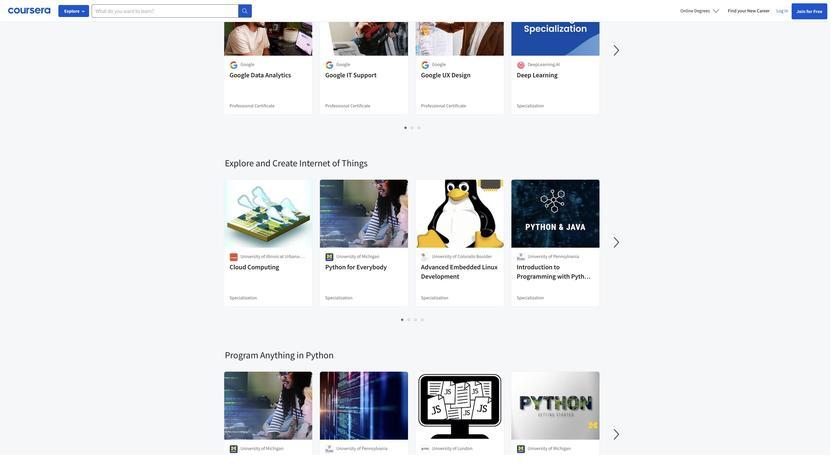 Task type: vqa. For each thing, say whether or not it's contained in the screenshot.


Task type: locate. For each thing, give the bounding box(es) containing it.
1 list from the top
[[225, 124, 600, 132]]

2 list from the top
[[225, 316, 600, 324]]

university of pennsylvania image
[[517, 253, 525, 262]]

1 horizontal spatial pennsylvania
[[553, 254, 579, 260]]

1 vertical spatial 2 button
[[406, 316, 413, 324]]

university for university of london "image"
[[432, 446, 452, 452]]

1 horizontal spatial google image
[[421, 61, 430, 69]]

1 vertical spatial explore
[[225, 157, 254, 169]]

explore button
[[58, 5, 89, 17]]

with
[[557, 272, 570, 281]]

0 horizontal spatial pennsylvania
[[362, 446, 388, 452]]

certificate
[[255, 103, 275, 109], [350, 103, 370, 109], [446, 103, 466, 109]]

illinois
[[266, 254, 279, 260]]

and
[[256, 157, 271, 169], [517, 282, 528, 290]]

1 vertical spatial 2
[[408, 317, 411, 323]]

1 vertical spatial and
[[517, 282, 528, 290]]

google image up google ux design
[[421, 61, 430, 69]]

join for free link
[[792, 3, 828, 19]]

log in link
[[773, 7, 792, 15]]

3 certificate from the left
[[446, 103, 466, 109]]

university of illinois at urbana- champaign
[[241, 254, 301, 266]]

university of pennsylvania
[[528, 254, 579, 260], [336, 446, 388, 452]]

pennsylvania inside explore and create internet of things carousel element
[[553, 254, 579, 260]]

1 vertical spatial python
[[571, 272, 592, 281]]

1 horizontal spatial university of michigan
[[336, 254, 379, 260]]

1
[[405, 124, 407, 131], [401, 317, 404, 323]]

2 for advanced embedded linux development
[[408, 317, 411, 323]]

None search field
[[92, 4, 252, 18]]

certificate for analytics
[[255, 103, 275, 109]]

university of pennsylvania for university of pennsylvania icon
[[528, 254, 579, 260]]

and left "create"
[[256, 157, 271, 169]]

0 vertical spatial 2
[[411, 124, 414, 131]]

2 horizontal spatial professional certificate
[[421, 103, 466, 109]]

3 for advanced embedded linux development
[[415, 317, 417, 323]]

0 vertical spatial 1
[[405, 124, 407, 131]]

0 horizontal spatial explore
[[64, 8, 80, 14]]

0 horizontal spatial and
[[256, 157, 271, 169]]

0 horizontal spatial university of michigan image
[[325, 253, 334, 262]]

1 horizontal spatial michigan
[[362, 254, 379, 260]]

1 professional from the left
[[230, 103, 254, 109]]

1 horizontal spatial 2
[[411, 124, 414, 131]]

0 vertical spatial explore
[[64, 8, 80, 14]]

1 inside explore and create internet of things carousel element
[[401, 317, 404, 323]]

2
[[411, 124, 414, 131], [408, 317, 411, 323]]

3 button
[[416, 124, 423, 132], [413, 316, 419, 324]]

2 university of michigan link from the left
[[511, 371, 600, 456]]

university for university of michigan image
[[241, 446, 260, 452]]

1 certificate from the left
[[255, 103, 275, 109]]

1 vertical spatial for
[[347, 263, 355, 271]]

university
[[241, 254, 260, 260], [336, 254, 356, 260], [432, 254, 452, 260], [528, 254, 548, 260], [241, 446, 260, 452], [336, 446, 356, 452], [432, 446, 452, 452], [528, 446, 548, 452]]

2 button
[[409, 124, 416, 132], [406, 316, 413, 324]]

google image for google ux design
[[421, 61, 430, 69]]

colorado
[[458, 254, 476, 260]]

university of london link
[[415, 371, 505, 456]]

1 horizontal spatial certificate
[[350, 103, 370, 109]]

2 google image from the left
[[421, 61, 430, 69]]

university of michigan image
[[325, 253, 334, 262], [517, 446, 525, 454]]

2 professional certificate from the left
[[325, 103, 370, 109]]

specialization for deep learning
[[517, 103, 544, 109]]

1 horizontal spatial 3
[[418, 124, 421, 131]]

google left data
[[230, 71, 250, 79]]

1 button for advanced embedded linux development
[[399, 316, 406, 324]]

google image
[[230, 61, 238, 69], [421, 61, 430, 69]]

online
[[681, 8, 694, 14]]

online degrees button
[[675, 3, 725, 18]]

0 horizontal spatial michigan
[[266, 446, 284, 452]]

1 vertical spatial university of michigan image
[[517, 446, 525, 454]]

1 horizontal spatial explore
[[225, 157, 254, 169]]

3 button inside explore and create internet of things carousel element
[[413, 316, 419, 324]]

certificate down the google data analytics
[[255, 103, 275, 109]]

1 horizontal spatial and
[[517, 282, 528, 290]]

university for university of pennsylvania icon
[[528, 254, 548, 260]]

2 vertical spatial python
[[306, 349, 334, 361]]

0 vertical spatial next slide image
[[609, 42, 625, 58]]

2 horizontal spatial certificate
[[446, 103, 466, 109]]

certificate down design
[[446, 103, 466, 109]]

university of pennsylvania up to
[[528, 254, 579, 260]]

for inside explore and create internet of things carousel element
[[347, 263, 355, 271]]

next slide image for program anything in python
[[609, 427, 625, 443]]

and left java
[[517, 282, 528, 290]]

programming
[[517, 272, 556, 281]]

1 vertical spatial 1
[[401, 317, 404, 323]]

for
[[807, 8, 813, 14], [347, 263, 355, 271]]

university of pennsylvania for university of pennsylvania image
[[336, 446, 388, 452]]

in
[[785, 8, 789, 14]]

1 vertical spatial pennsylvania
[[362, 446, 388, 452]]

university of pennsylvania right university of pennsylvania image
[[336, 446, 388, 452]]

introduction
[[517, 263, 553, 271]]

of inside university of illinois at urbana- champaign
[[261, 254, 265, 260]]

certificate for design
[[446, 103, 466, 109]]

cloud
[[230, 263, 246, 271]]

for left everybody
[[347, 263, 355, 271]]

4
[[421, 317, 424, 323]]

advanced
[[421, 263, 449, 271]]

1 vertical spatial 3
[[415, 317, 417, 323]]

google image
[[325, 61, 334, 69]]

2 horizontal spatial professional
[[421, 103, 445, 109]]

python
[[325, 263, 346, 271], [571, 272, 592, 281], [306, 349, 334, 361]]

professional certificate down it
[[325, 103, 370, 109]]

explore inside popup button
[[64, 8, 80, 14]]

university of pennsylvania inside explore and create internet of things carousel element
[[528, 254, 579, 260]]

professional for ux
[[421, 103, 445, 109]]

1 horizontal spatial university of michigan link
[[511, 371, 600, 456]]

log in
[[777, 8, 789, 14]]

0 horizontal spatial 3
[[415, 317, 417, 323]]

1 for advanced embedded linux development
[[401, 317, 404, 323]]

0 vertical spatial 3 button
[[416, 124, 423, 132]]

1 button
[[403, 124, 409, 132], [399, 316, 406, 324]]

it
[[347, 71, 352, 79]]

next slide image
[[609, 42, 625, 58], [609, 235, 625, 251], [609, 427, 625, 443]]

your
[[738, 8, 747, 14]]

find your new career
[[728, 8, 770, 14]]

program
[[225, 349, 258, 361]]

0 horizontal spatial 2
[[408, 317, 411, 323]]

pennsylvania inside program anything in python carousel element
[[362, 446, 388, 452]]

specialization for introduction to programming with python and java
[[517, 295, 544, 301]]

0 horizontal spatial university of pennsylvania
[[336, 446, 388, 452]]

1 professional certificate from the left
[[230, 103, 275, 109]]

0 vertical spatial for
[[807, 8, 813, 14]]

0 vertical spatial 1 button
[[403, 124, 409, 132]]

0 vertical spatial 2 button
[[409, 124, 416, 132]]

of for university of colorado boulder image
[[453, 254, 457, 260]]

of for university of pennsylvania icon
[[549, 254, 553, 260]]

of
[[332, 157, 340, 169], [261, 254, 265, 260], [357, 254, 361, 260], [453, 254, 457, 260], [549, 254, 553, 260], [261, 446, 265, 452], [357, 446, 361, 452], [453, 446, 457, 452], [549, 446, 553, 452]]

michigan
[[362, 254, 379, 260], [266, 446, 284, 452], [553, 446, 571, 452]]

3 next slide image from the top
[[609, 427, 625, 443]]

1 horizontal spatial 1
[[405, 124, 407, 131]]

professional certificate down google ux design
[[421, 103, 466, 109]]

2 certificate from the left
[[350, 103, 370, 109]]

deep
[[517, 71, 532, 79]]

university of pennsylvania image
[[325, 446, 334, 454]]

1 google image from the left
[[230, 61, 238, 69]]

2 next slide image from the top
[[609, 235, 625, 251]]

university of pennsylvania link
[[319, 371, 409, 456]]

3 inside explore and create internet of things carousel element
[[415, 317, 417, 323]]

1 button for google ux design
[[403, 124, 409, 132]]

ux
[[442, 71, 450, 79]]

0 vertical spatial university of pennsylvania
[[528, 254, 579, 260]]

google image up the google data analytics
[[230, 61, 238, 69]]

0 horizontal spatial university of michigan link
[[224, 371, 313, 456]]

specialization
[[517, 103, 544, 109], [230, 295, 257, 301], [325, 295, 353, 301], [421, 295, 449, 301], [517, 295, 544, 301]]

list
[[225, 124, 600, 132], [225, 316, 600, 324]]

1 horizontal spatial university of pennsylvania
[[528, 254, 579, 260]]

0 horizontal spatial 1
[[401, 317, 404, 323]]

join
[[797, 8, 806, 14]]

0 horizontal spatial google image
[[230, 61, 238, 69]]

1 vertical spatial university of pennsylvania
[[336, 446, 388, 452]]

2 inside explore and create internet of things carousel element
[[408, 317, 411, 323]]

1 vertical spatial next slide image
[[609, 235, 625, 251]]

1 horizontal spatial professional
[[325, 103, 350, 109]]

university of michigan
[[336, 254, 379, 260], [241, 446, 284, 452], [528, 446, 571, 452]]

university of pennsylvania inside university of pennsylvania link
[[336, 446, 388, 452]]

2 professional from the left
[[325, 103, 350, 109]]

2 horizontal spatial university of michigan
[[528, 446, 571, 452]]

explore for explore and create internet of things
[[225, 157, 254, 169]]

pennsylvania
[[553, 254, 579, 260], [362, 446, 388, 452]]

0 horizontal spatial certificate
[[255, 103, 275, 109]]

professional
[[230, 103, 254, 109], [325, 103, 350, 109], [421, 103, 445, 109]]

0 horizontal spatial professional certificate
[[230, 103, 275, 109]]

What do you want to learn? text field
[[92, 4, 239, 18]]

0 vertical spatial pennsylvania
[[553, 254, 579, 260]]

professional certificate
[[230, 103, 275, 109], [325, 103, 370, 109], [421, 103, 466, 109]]

3 professional certificate from the left
[[421, 103, 466, 109]]

certificate down the support
[[350, 103, 370, 109]]

computing
[[248, 263, 279, 271]]

3 professional from the left
[[421, 103, 445, 109]]

0 vertical spatial list
[[225, 124, 600, 132]]

learning
[[533, 71, 558, 79]]

google data analytics
[[230, 71, 291, 79]]

join for free
[[797, 8, 823, 14]]

of for university of illinois at urbana-champaign icon
[[261, 254, 265, 260]]

1 vertical spatial 1 button
[[399, 316, 406, 324]]

2 button for google ux design
[[409, 124, 416, 132]]

and inside introduction to programming with python and java
[[517, 282, 528, 290]]

certificate for support
[[350, 103, 370, 109]]

professional for it
[[325, 103, 350, 109]]

coursera image
[[8, 5, 50, 16]]

create
[[273, 157, 298, 169]]

python for everybody
[[325, 263, 387, 271]]

1 vertical spatial 3 button
[[413, 316, 419, 324]]

program anything in python carousel element
[[222, 329, 830, 456]]

in
[[297, 349, 304, 361]]

pennsylvania for university of pennsylvania image
[[362, 446, 388, 452]]

design
[[452, 71, 471, 79]]

list inside explore and create internet of things carousel element
[[225, 316, 600, 324]]

explore
[[64, 8, 80, 14], [225, 157, 254, 169]]

1 horizontal spatial university of michigan image
[[517, 446, 525, 454]]

0 horizontal spatial professional
[[230, 103, 254, 109]]

2 vertical spatial next slide image
[[609, 427, 625, 443]]

3
[[418, 124, 421, 131], [415, 317, 417, 323]]

google up data
[[241, 61, 254, 67]]

log
[[777, 8, 784, 14]]

google up google ux design
[[432, 61, 446, 67]]

1 horizontal spatial for
[[807, 8, 813, 14]]

1 vertical spatial list
[[225, 316, 600, 324]]

0 horizontal spatial for
[[347, 263, 355, 271]]

new
[[748, 8, 756, 14]]

2 for google ux design
[[411, 124, 414, 131]]

google
[[241, 61, 254, 67], [336, 61, 350, 67], [432, 61, 446, 67], [230, 71, 250, 79], [325, 71, 345, 79], [421, 71, 441, 79]]

university of michigan link
[[224, 371, 313, 456], [511, 371, 600, 456]]

0 vertical spatial and
[[256, 157, 271, 169]]

1 horizontal spatial professional certificate
[[325, 103, 370, 109]]

0 vertical spatial 3
[[418, 124, 421, 131]]

professional certificate down data
[[230, 103, 275, 109]]

for right join
[[807, 8, 813, 14]]

university inside university of illinois at urbana- champaign
[[241, 254, 260, 260]]

michigan inside explore and create internet of things carousel element
[[362, 254, 379, 260]]



Task type: describe. For each thing, give the bounding box(es) containing it.
university of michigan inside explore and create internet of things carousel element
[[336, 254, 379, 260]]

advanced embedded linux development
[[421, 263, 498, 281]]

linux
[[482, 263, 498, 271]]

list for advanced embedded linux development
[[225, 316, 600, 324]]

list for google ux design
[[225, 124, 600, 132]]

analytics
[[265, 71, 291, 79]]

java
[[529, 282, 542, 290]]

urbana-
[[285, 254, 301, 260]]

champaign
[[241, 260, 263, 266]]

deep learning
[[517, 71, 558, 79]]

university of london
[[432, 446, 473, 452]]

explore and create internet of things
[[225, 157, 368, 169]]

embedded
[[450, 263, 481, 271]]

to
[[554, 263, 560, 271]]

university of london image
[[421, 446, 430, 454]]

google down google image
[[325, 71, 345, 79]]

explore for explore
[[64, 8, 80, 14]]

university for university of pennsylvania image
[[336, 446, 356, 452]]

university of colorado boulder
[[432, 254, 492, 260]]

online degrees
[[681, 8, 710, 14]]

london
[[458, 446, 473, 452]]

boulder
[[477, 254, 492, 260]]

1 next slide image from the top
[[609, 42, 625, 58]]

1 for google ux design
[[405, 124, 407, 131]]

next slide image for explore and create internet of things
[[609, 235, 625, 251]]

of for university of michigan image
[[261, 446, 265, 452]]

google image for google data analytics
[[230, 61, 238, 69]]

university of illinois at urbana-champaign image
[[230, 253, 238, 262]]

0 vertical spatial university of michigan image
[[325, 253, 334, 262]]

at
[[280, 254, 284, 260]]

2 horizontal spatial michigan
[[553, 446, 571, 452]]

university for university of illinois at urbana-champaign icon
[[241, 254, 260, 260]]

explore and create internet of things carousel element
[[222, 137, 830, 329]]

development
[[421, 272, 459, 281]]

professional for data
[[230, 103, 254, 109]]

professional certificate for it
[[325, 103, 370, 109]]

google left ux
[[421, 71, 441, 79]]

python inside introduction to programming with python and java
[[571, 272, 592, 281]]

deeplearning.ai image
[[517, 61, 525, 69]]

professional certificate for data
[[230, 103, 275, 109]]

0 horizontal spatial university of michigan
[[241, 446, 284, 452]]

introduction to programming with python and java
[[517, 263, 592, 290]]

everybody
[[357, 263, 387, 271]]

3 button for advanced embedded linux development
[[413, 316, 419, 324]]

deeplearning.ai
[[528, 61, 560, 67]]

for for python
[[347, 263, 355, 271]]

pennsylvania for university of pennsylvania icon
[[553, 254, 579, 260]]

google ux design
[[421, 71, 471, 79]]

cloud computing
[[230, 263, 279, 271]]

university of colorado boulder image
[[421, 253, 430, 262]]

of for university of london "image"
[[453, 446, 457, 452]]

specialization for advanced embedded linux development
[[421, 295, 449, 301]]

anything
[[260, 349, 295, 361]]

support
[[353, 71, 377, 79]]

1 university of michigan link from the left
[[224, 371, 313, 456]]

specialization for python for everybody
[[325, 295, 353, 301]]

university of michigan image
[[230, 446, 238, 454]]

google up it
[[336, 61, 350, 67]]

professional certificate for ux
[[421, 103, 466, 109]]

career
[[757, 8, 770, 14]]

degrees
[[695, 8, 710, 14]]

2 button for advanced embedded linux development
[[406, 316, 413, 324]]

find
[[728, 8, 737, 14]]

3 button for google ux design
[[416, 124, 423, 132]]

program anything in python
[[225, 349, 334, 361]]

find your new career link
[[725, 7, 773, 15]]

4 button
[[419, 316, 426, 324]]

0 vertical spatial python
[[325, 263, 346, 271]]

university for university of colorado boulder image
[[432, 254, 452, 260]]

of for university of pennsylvania image
[[357, 446, 361, 452]]

3 for google ux design
[[418, 124, 421, 131]]

specialization for cloud computing
[[230, 295, 257, 301]]

internet
[[299, 157, 330, 169]]

university of michigan image inside program anything in python carousel element
[[517, 446, 525, 454]]

data
[[251, 71, 264, 79]]

google it support
[[325, 71, 377, 79]]

for for join
[[807, 8, 813, 14]]

free
[[814, 8, 823, 14]]

things
[[342, 157, 368, 169]]



